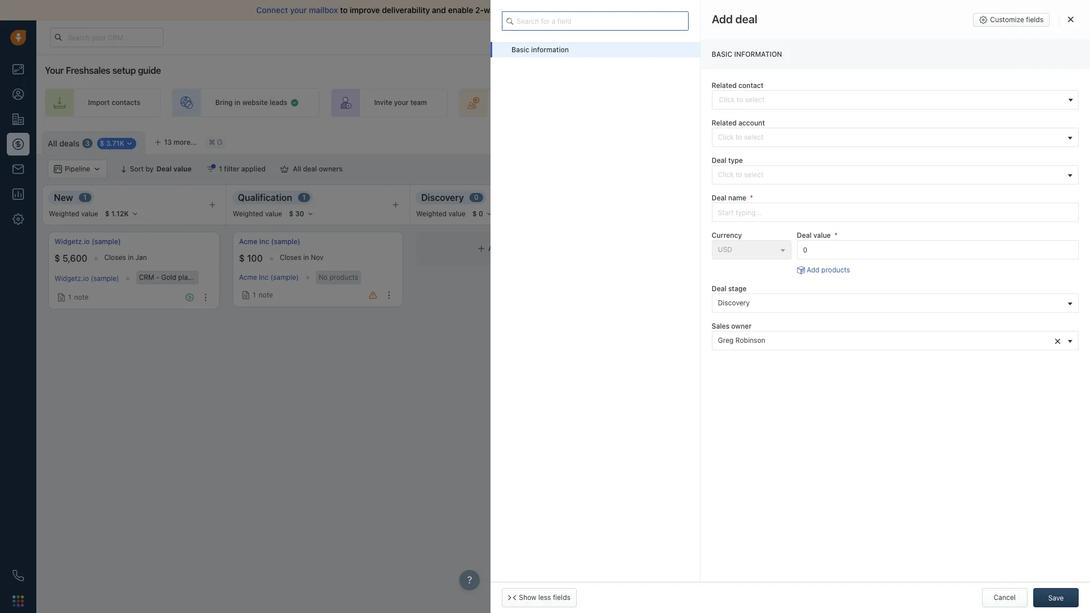 Task type: vqa. For each thing, say whether or not it's contained in the screenshot.
top Click To Select button
yes



Task type: locate. For each thing, give the bounding box(es) containing it.
click to select button down click to select 'search field'
[[712, 128, 1080, 147]]

widgetz.io up $ 5,600
[[55, 237, 90, 246]]

widgetz.io down $ 5,600
[[55, 275, 89, 283]]

add
[[712, 12, 733, 26]]

1 horizontal spatial container_wx8msf4aqz5i3rn1 image
[[290, 98, 299, 107]]

greg
[[719, 336, 734, 345]]

2 click to select from the top
[[719, 171, 764, 179]]

acme inc (sample) link up 100
[[239, 237, 300, 247]]

your
[[780, 33, 794, 41], [45, 65, 64, 76]]

basic information
[[512, 45, 569, 54], [712, 50, 783, 58]]

1 techcave from the top
[[774, 237, 805, 246]]

deal value *
[[797, 231, 838, 240]]

1 $ from the left
[[55, 253, 60, 264]]

0 horizontal spatial your
[[45, 65, 64, 76]]

gold
[[161, 273, 176, 282], [877, 273, 892, 282]]

click to select down related account
[[719, 133, 764, 141]]

quotas and forecasting
[[939, 165, 1017, 174]]

1 vertical spatial and
[[964, 165, 976, 174]]

0 horizontal spatial import
[[88, 99, 110, 107]]

deal inside button
[[303, 165, 317, 173]]

1 click to select from the top
[[719, 133, 764, 141]]

0 vertical spatial acme
[[239, 237, 258, 246]]

crm for $ 3,200
[[854, 273, 869, 282]]

closes left nov
[[280, 253, 302, 262]]

1 note down 100
[[253, 291, 273, 299]]

0 horizontal spatial add
[[489, 245, 502, 253]]

(sample) up closes in jan
[[92, 237, 121, 246]]

deal left name
[[712, 194, 727, 202]]

1 vertical spatial acme
[[239, 274, 257, 282]]

$ for $ 5,600
[[55, 253, 60, 264]]

sales
[[666, 5, 685, 15], [683, 99, 700, 107]]

and right quotas
[[964, 165, 976, 174]]

1 crm from the left
[[139, 273, 154, 282]]

basic information down the email
[[512, 45, 569, 54]]

0 vertical spatial acme inc (sample)
[[239, 237, 300, 246]]

0 horizontal spatial $
[[55, 253, 60, 264]]

new
[[54, 192, 73, 203]]

connect your mailbox to improve deliverability and enable 2-way sync of email conversations. import all your sales data so you don't have to start from scratch.
[[256, 5, 854, 15]]

your for your freshsales setup guide
[[45, 65, 64, 76]]

0 vertical spatial select
[[745, 133, 764, 141]]

basic down search icon at the top of the page
[[512, 45, 530, 54]]

crm for $ 5,600
[[139, 273, 154, 282]]

2 vertical spatial add
[[807, 266, 820, 275]]

techcave (sample) down 3,200
[[774, 275, 834, 283]]

1 horizontal spatial crm
[[854, 273, 869, 282]]

2 acme from the top
[[239, 274, 257, 282]]

mailbox
[[309, 5, 338, 15]]

0 horizontal spatial 1 note
[[68, 293, 89, 302]]

1 inc from the top
[[260, 237, 269, 246]]

1 acme inc (sample) link from the top
[[239, 237, 300, 247]]

related down sequence
[[712, 119, 737, 127]]

deal left value
[[797, 231, 812, 240]]

discovery left 0
[[422, 192, 464, 203]]

closes left jan
[[104, 253, 126, 262]]

create sales sequence
[[659, 99, 734, 107]]

0 horizontal spatial closes
[[104, 253, 126, 262]]

×
[[1055, 334, 1062, 347]]

1 down $ 5,600
[[68, 293, 71, 302]]

container_wx8msf4aqz5i3rn1 image down $ 5,600
[[57, 294, 65, 302]]

1 vertical spatial inc
[[259, 274, 269, 282]]

0 horizontal spatial plan
[[178, 273, 192, 282]]

2 click from the top
[[719, 171, 734, 179]]

2 - from the left
[[871, 273, 875, 282]]

1 vertical spatial widgetz.io (sample)
[[55, 275, 119, 283]]

import left all
[[610, 5, 635, 15]]

0 horizontal spatial note
[[74, 293, 89, 302]]

way
[[484, 5, 499, 15]]

2 $ from the left
[[239, 253, 245, 264]]

0 horizontal spatial and
[[432, 5, 446, 15]]

closes up add products
[[824, 253, 845, 262]]

1 widgetz.io (sample) link from the top
[[55, 237, 121, 247]]

2-
[[476, 5, 484, 15]]

crm down jan
[[139, 273, 154, 282]]

all left "owners" at the left
[[293, 165, 301, 173]]

0 horizontal spatial days
[[841, 33, 855, 41]]

1 plan from the left
[[178, 273, 192, 282]]

1 note for $ 100
[[253, 291, 273, 299]]

note
[[259, 291, 273, 299], [74, 293, 89, 302], [793, 293, 808, 302]]

closes for 3,200
[[824, 253, 845, 262]]

in left jan
[[128, 253, 134, 262]]

products inside "dialog"
[[822, 266, 851, 275]]

your
[[290, 5, 307, 15], [647, 5, 664, 15], [394, 99, 409, 107]]

basic
[[512, 45, 530, 54], [712, 50, 733, 58]]

techcave down $ 3,200
[[774, 275, 804, 283]]

inc
[[260, 237, 269, 246], [259, 274, 269, 282]]

closes
[[104, 253, 126, 262], [280, 253, 302, 262], [824, 253, 845, 262]]

5,600
[[63, 253, 87, 264]]

1 - from the left
[[156, 273, 159, 282]]

1 horizontal spatial fields
[[1027, 15, 1044, 24]]

acme
[[239, 237, 258, 246], [239, 274, 257, 282]]

0 horizontal spatial gold
[[161, 273, 176, 282]]

0 vertical spatial all
[[48, 138, 57, 148]]

1 horizontal spatial your
[[780, 33, 794, 41]]

crm - gold plan monthly (sample) up discovery button
[[854, 273, 965, 282]]

2 horizontal spatial note
[[793, 293, 808, 302]]

1 vertical spatial your
[[45, 65, 64, 76]]

2 crm from the left
[[854, 273, 869, 282]]

in left 7
[[847, 253, 853, 262]]

your for team
[[394, 99, 409, 107]]

2 plan from the left
[[893, 273, 907, 282]]

3 $ from the left
[[774, 253, 780, 264]]

all
[[48, 138, 57, 148], [293, 165, 301, 173]]

1 note down 5,600 on the top left of page
[[68, 293, 89, 302]]

2 related from the top
[[712, 119, 737, 127]]

1 horizontal spatial days
[[861, 253, 876, 262]]

1 horizontal spatial note
[[259, 291, 273, 299]]

customize fields button
[[974, 13, 1051, 27]]

2 vertical spatial deal
[[504, 245, 518, 253]]

add deal inside add deal button
[[1051, 136, 1080, 145]]

click to select down type
[[719, 171, 764, 179]]

gold for $ 5,600
[[161, 273, 176, 282]]

techcave (sample) link down 3,200
[[774, 275, 834, 283]]

1 vertical spatial widgetz.io (sample) link
[[55, 275, 119, 283]]

add deal
[[712, 12, 758, 26]]

container_wx8msf4aqz5i3rn1 image
[[207, 165, 215, 173], [478, 245, 486, 253], [242, 291, 250, 299], [57, 294, 65, 302]]

$ left 5,600 on the top left of page
[[55, 253, 60, 264]]

all inside button
[[293, 165, 301, 173]]

2 techcave from the top
[[774, 275, 804, 283]]

information up contact
[[735, 50, 783, 58]]

0 vertical spatial click to select button
[[712, 128, 1080, 147]]

0
[[474, 193, 479, 202]]

2 gold from the left
[[877, 273, 892, 282]]

1 horizontal spatial -
[[871, 273, 875, 282]]

and
[[432, 5, 446, 15], [964, 165, 976, 174]]

1 crm - gold plan monthly (sample) from the left
[[139, 273, 250, 282]]

0 vertical spatial related
[[712, 81, 737, 90]]

acme up $ 100 at the top of page
[[239, 237, 258, 246]]

1 related from the top
[[712, 81, 737, 90]]

1 vertical spatial deal
[[303, 165, 317, 173]]

Start typing... text field
[[712, 203, 1080, 222]]

days
[[841, 33, 855, 41], [861, 253, 876, 262]]

your right all
[[647, 5, 664, 15]]

all for deals
[[48, 138, 57, 148]]

crm
[[139, 273, 154, 282], [854, 273, 869, 282]]

* right name
[[750, 194, 754, 202]]

0 horizontal spatial crm - gold plan monthly (sample)
[[139, 273, 250, 282]]

1 vertical spatial acme inc (sample)
[[239, 274, 299, 282]]

0 vertical spatial widgetz.io (sample) link
[[55, 237, 121, 247]]

1 horizontal spatial information
[[735, 50, 783, 58]]

click for deal
[[719, 171, 734, 179]]

0 horizontal spatial monthly
[[194, 273, 220, 282]]

1 gold from the left
[[161, 273, 176, 282]]

None search field
[[502, 11, 689, 31]]

team
[[411, 99, 427, 107]]

invite your team
[[374, 99, 427, 107]]

none search field inside "dialog"
[[502, 11, 689, 31]]

2 monthly from the left
[[909, 273, 935, 282]]

0 vertical spatial widgetz.io (sample)
[[55, 237, 121, 246]]

0 horizontal spatial your
[[290, 5, 307, 15]]

discovery inside button
[[719, 299, 750, 307]]

closes for 100
[[280, 253, 302, 262]]

all left deals
[[48, 138, 57, 148]]

0 vertical spatial deal
[[1066, 136, 1080, 145]]

0 horizontal spatial add deal
[[489, 245, 518, 253]]

select
[[745, 133, 764, 141], [745, 171, 764, 179]]

0 vertical spatial your
[[780, 33, 794, 41]]

negotiation
[[773, 192, 823, 203]]

1 horizontal spatial discovery
[[719, 299, 750, 307]]

1 horizontal spatial closes
[[280, 253, 302, 262]]

1 techcave (sample) link from the top
[[774, 237, 836, 247]]

1 vertical spatial techcave (sample)
[[774, 275, 834, 283]]

select down account
[[745, 133, 764, 141]]

0 vertical spatial inc
[[260, 237, 269, 246]]

to right mailbox
[[340, 5, 348, 15]]

scratch.
[[824, 5, 854, 15]]

guide
[[138, 65, 161, 76]]

monthly for 5,600
[[194, 273, 220, 282]]

techcave (sample)
[[774, 237, 836, 246], [774, 275, 834, 283]]

1 horizontal spatial crm - gold plan monthly (sample)
[[854, 273, 965, 282]]

0 vertical spatial techcave
[[774, 237, 805, 246]]

widgetz.io (sample) link up 5,600 on the top left of page
[[55, 237, 121, 247]]

1 vertical spatial fields
[[553, 594, 571, 602]]

0 vertical spatial add
[[1051, 136, 1064, 145]]

(sample) up the closes in nov
[[271, 237, 300, 246]]

container_wx8msf4aqz5i3rn1 image
[[290, 98, 299, 107], [281, 165, 288, 173]]

related up sequence
[[712, 81, 737, 90]]

0 horizontal spatial all
[[48, 138, 57, 148]]

widgetz.io (sample) link down 5,600 on the top left of page
[[55, 275, 119, 283]]

techcave (sample) link up 3,200
[[774, 237, 836, 247]]

click to select for type
[[719, 171, 764, 179]]

0 vertical spatial discovery
[[422, 192, 464, 203]]

show less fields
[[519, 594, 571, 602]]

1 horizontal spatial and
[[964, 165, 976, 174]]

$ left 100
[[239, 253, 245, 264]]

1 horizontal spatial all
[[293, 165, 301, 173]]

your left team
[[394, 99, 409, 107]]

all for deal
[[293, 165, 301, 173]]

1 widgetz.io from the top
[[55, 237, 90, 246]]

plan for 5,600
[[178, 273, 192, 282]]

1 widgetz.io (sample) from the top
[[55, 237, 121, 246]]

0 vertical spatial acme inc (sample) link
[[239, 237, 300, 247]]

conversations.
[[553, 5, 608, 15]]

3 closes from the left
[[824, 253, 845, 262]]

1 horizontal spatial deal
[[504, 245, 518, 253]]

1 vertical spatial click to select
[[719, 171, 764, 179]]

gold for $ 3,200
[[877, 273, 892, 282]]

add
[[1051, 136, 1064, 145], [489, 245, 502, 253], [807, 266, 820, 275]]

related
[[712, 81, 737, 90], [712, 119, 737, 127]]

of
[[521, 5, 528, 15]]

2 crm - gold plan monthly (sample) from the left
[[854, 273, 965, 282]]

- for $ 5,600
[[156, 273, 159, 282]]

1 horizontal spatial import
[[610, 5, 635, 15]]

techcave (sample) up 3,200
[[774, 237, 836, 246]]

1 vertical spatial select
[[745, 171, 764, 179]]

0 vertical spatial techcave (sample)
[[774, 237, 836, 246]]

0 vertical spatial click to select
[[719, 133, 764, 141]]

fields right customize
[[1027, 15, 1044, 24]]

monthly
[[194, 273, 220, 282], [909, 273, 935, 282]]

deal stage
[[712, 284, 747, 293]]

your for mailbox
[[290, 5, 307, 15]]

1 vertical spatial techcave (sample) link
[[774, 275, 834, 283]]

1 vertical spatial discovery
[[719, 299, 750, 307]]

0 horizontal spatial crm
[[139, 273, 154, 282]]

0 vertical spatial import
[[610, 5, 635, 15]]

container_wx8msf4aqz5i3rn1 image right applied at left
[[281, 165, 288, 173]]

0 horizontal spatial basic
[[512, 45, 530, 54]]

0 vertical spatial add deal
[[1051, 136, 1080, 145]]

connect your mailbox link
[[256, 5, 340, 15]]

add deal
[[1051, 136, 1080, 145], [489, 245, 518, 253]]

inc down 100
[[259, 274, 269, 282]]

click
[[719, 133, 734, 141], [719, 171, 734, 179]]

1 select from the top
[[745, 133, 764, 141]]

inc up 100
[[260, 237, 269, 246]]

click to select button for deal type
[[712, 165, 1080, 185]]

1 horizontal spatial add
[[807, 266, 820, 275]]

Search field
[[1030, 160, 1086, 179]]

2 acme inc (sample) from the top
[[239, 274, 299, 282]]

0 vertical spatial container_wx8msf4aqz5i3rn1 image
[[290, 98, 299, 107]]

1 monthly from the left
[[194, 273, 220, 282]]

enable
[[448, 5, 474, 15]]

container_wx8msf4aqz5i3rn1 image left the filter
[[207, 165, 215, 173]]

information
[[532, 45, 569, 54], [735, 50, 783, 58]]

products down closes in 7 days
[[822, 266, 851, 275]]

1 left the filter
[[219, 165, 222, 173]]

container_wx8msf4aqz5i3rn1 image right leads
[[290, 98, 299, 107]]

days right '21'
[[841, 33, 855, 41]]

products right no
[[330, 273, 359, 282]]

your left mailbox
[[290, 5, 307, 15]]

1 horizontal spatial plan
[[893, 273, 907, 282]]

related for related account
[[712, 119, 737, 127]]

2 closes from the left
[[280, 253, 302, 262]]

plan
[[178, 273, 192, 282], [893, 273, 907, 282]]

$ 5,600
[[55, 253, 87, 264]]

cancel
[[994, 594, 1016, 602]]

import left contacts
[[88, 99, 110, 107]]

0 vertical spatial and
[[432, 5, 446, 15]]

click down deal type
[[719, 171, 734, 179]]

acme inc (sample) link down 100
[[239, 274, 299, 282]]

stage
[[729, 284, 747, 293]]

* for deal name *
[[750, 194, 754, 202]]

1 horizontal spatial your
[[394, 99, 409, 107]]

1 vertical spatial click to select button
[[712, 165, 1080, 185]]

widgetz.io (sample) up 5,600 on the top left of page
[[55, 237, 121, 246]]

your trial ends in 21 days
[[780, 33, 855, 41]]

discovery down stage on the top right of page
[[719, 299, 750, 307]]

3,200
[[782, 253, 807, 264]]

information down connect your mailbox to improve deliverability and enable 2-way sync of email conversations. import all your sales data so you don't have to start from scratch.
[[532, 45, 569, 54]]

acme inc (sample) up 100
[[239, 237, 300, 246]]

sales left data
[[666, 5, 685, 15]]

0 vertical spatial fields
[[1027, 15, 1044, 24]]

your left freshsales in the left top of the page
[[45, 65, 64, 76]]

* right value
[[835, 231, 838, 240]]

click down related account
[[719, 133, 734, 141]]

1 down 100
[[253, 291, 256, 299]]

owner
[[732, 322, 752, 331]]

sales right create
[[683, 99, 700, 107]]

2 select from the top
[[745, 171, 764, 179]]

1 vertical spatial all
[[293, 165, 301, 173]]

1 click from the top
[[719, 133, 734, 141]]

1 note down add products link
[[787, 293, 808, 302]]

freshsales
[[66, 65, 110, 76]]

basic down add
[[712, 50, 733, 58]]

monthly for 3,200
[[909, 273, 935, 282]]

0 vertical spatial *
[[750, 194, 754, 202]]

1 vertical spatial container_wx8msf4aqz5i3rn1 image
[[281, 165, 288, 173]]

qualification
[[238, 192, 292, 203]]

1 horizontal spatial monthly
[[909, 273, 935, 282]]

select for deal type
[[745, 171, 764, 179]]

container_wx8msf4aqz5i3rn1 image down 0
[[478, 245, 486, 253]]

techcave up $ 3,200
[[774, 237, 805, 246]]

0 horizontal spatial container_wx8msf4aqz5i3rn1 image
[[281, 165, 288, 173]]

techcave
[[774, 237, 805, 246], [774, 275, 804, 283]]

1 horizontal spatial gold
[[877, 273, 892, 282]]

dialog containing add deal
[[491, 0, 1091, 614]]

dialog
[[491, 0, 1091, 614]]

1 vertical spatial acme inc (sample) link
[[239, 274, 299, 282]]

select for related account
[[745, 133, 764, 141]]

1 down all deal owners button
[[303, 193, 306, 202]]

ends
[[809, 33, 823, 41]]

to down type
[[736, 171, 743, 179]]

don't
[[733, 5, 753, 15]]

widgetz.io (sample) down 5,600 on the top left of page
[[55, 275, 119, 283]]

2 techcave (sample) link from the top
[[774, 275, 834, 283]]

closes for 5,600
[[104, 253, 126, 262]]

name
[[729, 194, 747, 202]]

widgetz.io
[[55, 237, 90, 246], [55, 275, 89, 283]]

$ for $ 3,200
[[774, 253, 780, 264]]

crm - gold plan monthly (sample) down jan
[[139, 273, 250, 282]]

1 right new
[[83, 193, 87, 202]]

1 click to select button from the top
[[712, 128, 1080, 147]]

1 vertical spatial add deal
[[489, 245, 518, 253]]

⌘ o
[[209, 138, 222, 147]]

2 inc from the top
[[259, 274, 269, 282]]

0 horizontal spatial fields
[[553, 594, 571, 602]]

2 click to select button from the top
[[712, 165, 1080, 185]]

2 widgetz.io (sample) link from the top
[[55, 275, 119, 283]]

in left '21'
[[825, 33, 830, 41]]

to down related account
[[736, 133, 743, 141]]

widgetz.io (sample) link
[[55, 237, 121, 247], [55, 275, 119, 283]]

2 widgetz.io (sample) from the top
[[55, 275, 119, 283]]

1 horizontal spatial $
[[239, 253, 245, 264]]

in for $ 100
[[303, 253, 309, 262]]

1 vertical spatial add
[[489, 245, 502, 253]]

in left nov
[[303, 253, 309, 262]]

fields
[[1027, 15, 1044, 24], [553, 594, 571, 602]]

0 horizontal spatial discovery
[[422, 192, 464, 203]]

note down 5,600 on the top left of page
[[74, 293, 89, 302]]

deal left type
[[712, 156, 727, 165]]

1 closes from the left
[[104, 253, 126, 262]]

21
[[832, 33, 839, 41]]

2 horizontal spatial deal
[[1066, 136, 1080, 145]]

note down 100
[[259, 291, 273, 299]]

in for $ 3,200
[[847, 253, 853, 262]]

1 acme from the top
[[239, 237, 258, 246]]

1 vertical spatial techcave
[[774, 275, 804, 283]]

note down add products link
[[793, 293, 808, 302]]

crm down 7
[[854, 273, 869, 282]]

basic information up contact
[[712, 50, 783, 58]]

click to select button up start typing... text box
[[712, 165, 1080, 185]]

deal left stage on the top right of page
[[712, 284, 727, 293]]

1 techcave (sample) from the top
[[774, 237, 836, 246]]

improve
[[350, 5, 380, 15]]

your left "trial"
[[780, 33, 794, 41]]



Task type: describe. For each thing, give the bounding box(es) containing it.
13
[[164, 138, 172, 147]]

setup
[[112, 65, 136, 76]]

applied
[[241, 165, 266, 173]]

related for related contact
[[712, 81, 737, 90]]

add deal button
[[1035, 131, 1085, 151]]

plans
[[903, 33, 920, 41]]

show
[[519, 594, 537, 602]]

crm - gold plan monthly (sample) for $ 3,200
[[854, 273, 965, 282]]

⌘
[[209, 138, 215, 147]]

1 filter applied
[[219, 165, 266, 173]]

import contacts
[[88, 99, 140, 107]]

(sample) down enter value number field
[[937, 273, 965, 282]]

0 vertical spatial days
[[841, 33, 855, 41]]

greg robinson
[[719, 336, 766, 345]]

7
[[855, 253, 859, 262]]

save button
[[1034, 589, 1080, 608]]

$ for $ 100
[[239, 253, 245, 264]]

invite
[[374, 99, 392, 107]]

all deal owners
[[293, 165, 343, 173]]

your for your trial ends in 21 days
[[780, 33, 794, 41]]

what's new image
[[1009, 34, 1016, 42]]

deal type
[[712, 156, 743, 165]]

data
[[687, 5, 704, 15]]

2 widgetz.io from the top
[[55, 275, 89, 283]]

nov
[[311, 253, 324, 262]]

Click to select search field
[[712, 90, 1080, 110]]

2 horizontal spatial your
[[647, 5, 664, 15]]

won
[[957, 192, 976, 203]]

- for $ 3,200
[[871, 273, 875, 282]]

sales owner
[[712, 322, 752, 331]]

robinson
[[736, 336, 766, 345]]

Enter value number field
[[797, 241, 1080, 260]]

(sample) down add products
[[806, 275, 834, 283]]

1 filter applied button
[[199, 160, 273, 179]]

freshworks switcher image
[[12, 596, 24, 607]]

0 horizontal spatial basic information
[[512, 45, 569, 54]]

all
[[637, 5, 645, 15]]

click to select for account
[[719, 133, 764, 141]]

your freshsales setup guide
[[45, 65, 161, 76]]

no products
[[319, 273, 359, 282]]

deal for deal stage
[[712, 284, 727, 293]]

create sales sequence link
[[616, 89, 754, 117]]

search image
[[507, 16, 518, 26]]

so
[[706, 5, 715, 15]]

Search your CRM... text field
[[50, 28, 164, 47]]

1 vertical spatial import
[[88, 99, 110, 107]]

save
[[1049, 594, 1065, 603]]

usd button
[[712, 241, 792, 260]]

deliverability
[[382, 5, 430, 15]]

forecasting
[[978, 165, 1017, 174]]

have
[[755, 5, 772, 15]]

add products link
[[797, 266, 851, 275]]

container_wx8msf4aqz5i3rn1 image inside 'bring in website leads' link
[[290, 98, 299, 107]]

add products
[[807, 266, 851, 275]]

phone element
[[7, 565, 30, 587]]

explore plans link
[[870, 30, 927, 44]]

filter
[[224, 165, 240, 173]]

deals
[[59, 138, 79, 148]]

from
[[804, 5, 822, 15]]

o
[[217, 138, 222, 147]]

1 down $ 3,200
[[787, 293, 791, 302]]

click to select button for related account
[[712, 128, 1080, 147]]

$ 100
[[239, 253, 263, 264]]

note for $ 5,600
[[74, 293, 89, 302]]

add inside button
[[1051, 136, 1064, 145]]

type
[[729, 156, 743, 165]]

plan for 3,200
[[893, 273, 907, 282]]

container_wx8msf4aqz5i3rn1 image inside 1 filter applied button
[[207, 165, 215, 173]]

all deal owners button
[[273, 160, 350, 179]]

2 acme inc (sample) link from the top
[[239, 274, 299, 282]]

create
[[659, 99, 681, 107]]

products for add products
[[822, 266, 851, 275]]

trial
[[796, 33, 807, 41]]

owners
[[319, 165, 343, 173]]

in right "bring"
[[235, 99, 241, 107]]

note for $ 100
[[259, 291, 273, 299]]

related account
[[712, 119, 766, 127]]

no
[[319, 273, 328, 282]]

1 vertical spatial sales
[[683, 99, 700, 107]]

fields inside button
[[553, 594, 571, 602]]

start
[[784, 5, 802, 15]]

0 horizontal spatial information
[[532, 45, 569, 54]]

deal
[[736, 12, 758, 26]]

(sample) down $ 100 at the top of page
[[222, 273, 250, 282]]

(sample) down closes in jan
[[91, 275, 119, 283]]

closes in 7 days
[[824, 253, 876, 262]]

bring in website leads link
[[172, 89, 320, 117]]

2 horizontal spatial 1 note
[[787, 293, 808, 302]]

account
[[739, 119, 766, 127]]

connect
[[256, 5, 288, 15]]

widgetz.io inside "link"
[[55, 237, 90, 246]]

add inside "dialog"
[[807, 266, 820, 275]]

show less fields button
[[502, 589, 577, 608]]

jan
[[136, 253, 147, 262]]

in for $ 5,600
[[128, 253, 134, 262]]

2 techcave (sample) from the top
[[774, 275, 834, 283]]

deal for deal name *
[[712, 194, 727, 202]]

(sample) down the closes in nov
[[271, 274, 299, 282]]

products for no products
[[330, 273, 359, 282]]

sequence
[[702, 99, 734, 107]]

phone image
[[12, 570, 24, 582]]

click for related
[[719, 133, 734, 141]]

container_wx8msf4aqz5i3rn1 image inside all deal owners button
[[281, 165, 288, 173]]

you
[[717, 5, 731, 15]]

sales
[[712, 322, 730, 331]]

contacts
[[112, 99, 140, 107]]

discovery button
[[712, 294, 1080, 313]]

basic information link
[[491, 42, 700, 57]]

currency
[[712, 231, 743, 240]]

fields inside button
[[1027, 15, 1044, 24]]

deal for deal type
[[712, 156, 727, 165]]

13 more... button
[[148, 135, 203, 151]]

1 horizontal spatial basic
[[712, 50, 733, 58]]

contact
[[739, 81, 764, 90]]

cancel button
[[983, 589, 1028, 608]]

closes in nov
[[280, 253, 324, 262]]

customize fields
[[991, 15, 1044, 24]]

close image
[[1069, 16, 1074, 23]]

leads
[[270, 99, 287, 107]]

related contact
[[712, 81, 764, 90]]

13 more...
[[164, 138, 197, 147]]

(sample) up add products link
[[807, 237, 836, 246]]

closes in jan
[[104, 253, 147, 262]]

1 acme inc (sample) from the top
[[239, 237, 300, 246]]

1 horizontal spatial basic information
[[712, 50, 783, 58]]

1 vertical spatial days
[[861, 253, 876, 262]]

to left the start at the top of the page
[[774, 5, 782, 15]]

invite your team link
[[331, 89, 448, 117]]

3
[[85, 139, 90, 148]]

1 inside button
[[219, 165, 222, 173]]

quotas
[[939, 165, 962, 174]]

deal for deal value *
[[797, 231, 812, 240]]

deal inside button
[[1066, 136, 1080, 145]]

container_wx8msf4aqz5i3rn1 image down $ 100 at the top of page
[[242, 291, 250, 299]]

import contacts link
[[45, 89, 161, 117]]

send email image
[[978, 33, 986, 42]]

crm - gold plan monthly (sample) for $ 5,600
[[139, 273, 250, 282]]

* for deal value *
[[835, 231, 838, 240]]

explore plans
[[876, 33, 920, 41]]

0 vertical spatial sales
[[666, 5, 685, 15]]

1 note for $ 5,600
[[68, 293, 89, 302]]

value
[[814, 231, 831, 240]]

Search for a field text field
[[502, 11, 689, 31]]



